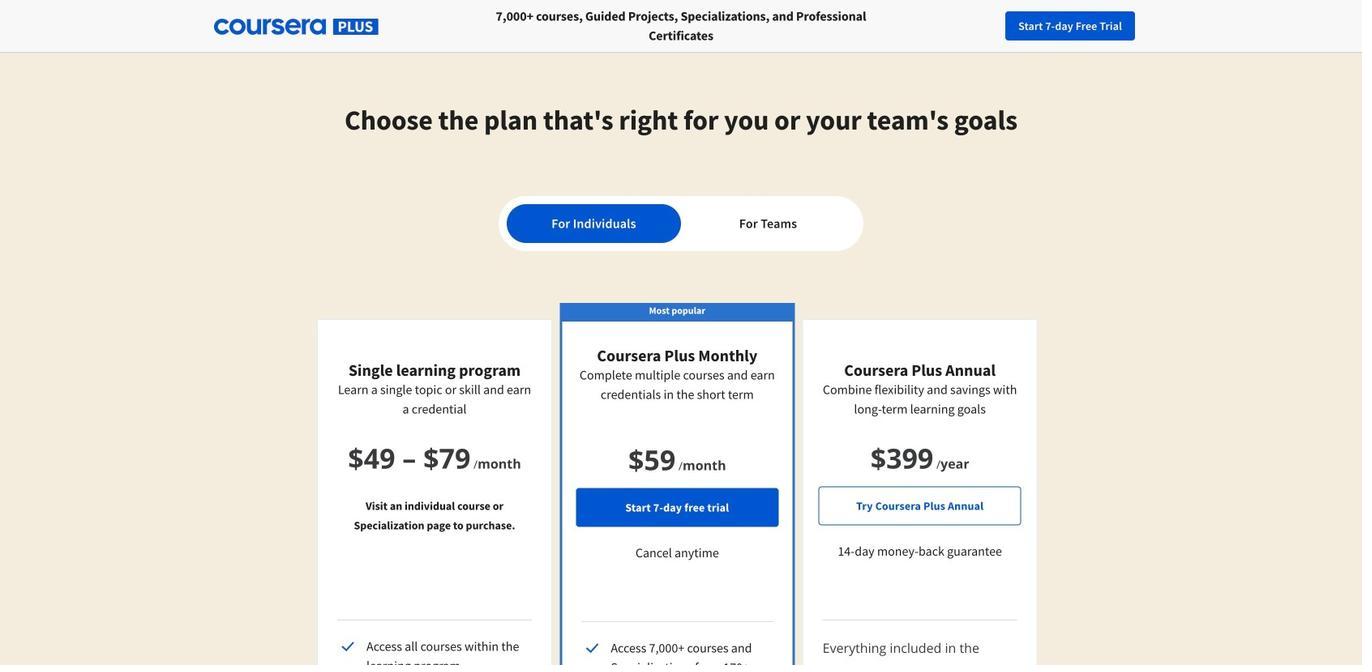 Task type: vqa. For each thing, say whether or not it's contained in the screenshot.
Coursera Plus Image
yes



Task type: locate. For each thing, give the bounding box(es) containing it.
None search field
[[223, 10, 612, 43]]

price comparison tab tab list
[[507, 204, 856, 243]]



Task type: describe. For each thing, give the bounding box(es) containing it.
coursera plus image
[[214, 19, 379, 35]]



